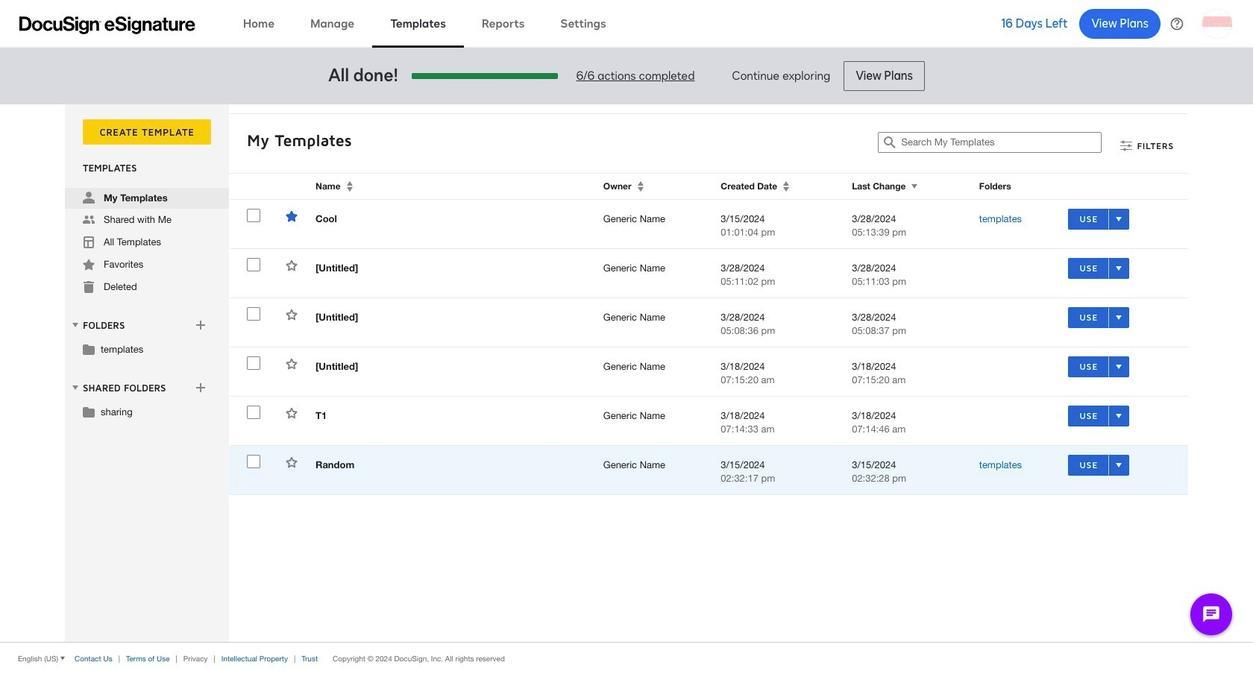 Task type: locate. For each thing, give the bounding box(es) containing it.
folder image
[[83, 343, 95, 355]]

shared image
[[83, 214, 95, 226]]

more info region
[[0, 642, 1253, 674]]

1 add [untitled] to favorites image from the top
[[286, 309, 298, 321]]

add random to favorites image
[[286, 457, 298, 469]]

add t1 to favorites image
[[286, 407, 298, 419]]

your uploaded profile image image
[[1203, 9, 1233, 38]]

add [untitled] to favorites image
[[286, 309, 298, 321], [286, 358, 298, 370]]

2 add [untitled] to favorites image from the top
[[286, 358, 298, 370]]

star filled image
[[83, 259, 95, 271]]

add [untitled] to favorites image down add [untitled] to favorites image
[[286, 309, 298, 321]]

trash image
[[83, 281, 95, 293]]

add [untitled] to favorites image up add t1 to favorites image
[[286, 358, 298, 370]]

secondary navigation region
[[65, 104, 1192, 642]]

0 vertical spatial add [untitled] to favorites image
[[286, 309, 298, 321]]

1 vertical spatial add [untitled] to favorites image
[[286, 358, 298, 370]]



Task type: vqa. For each thing, say whether or not it's contained in the screenshot.
DocuSignLogo
no



Task type: describe. For each thing, give the bounding box(es) containing it.
view folders image
[[69, 319, 81, 331]]

add [untitled] to favorites image
[[286, 260, 298, 272]]

remove cool from favorites image
[[286, 210, 298, 222]]

user image
[[83, 192, 95, 204]]

Search My Templates text field
[[902, 133, 1102, 152]]

templates image
[[83, 237, 95, 248]]

folder image
[[83, 406, 95, 418]]

docusign esignature image
[[19, 16, 195, 34]]

view shared folders image
[[69, 382, 81, 394]]



